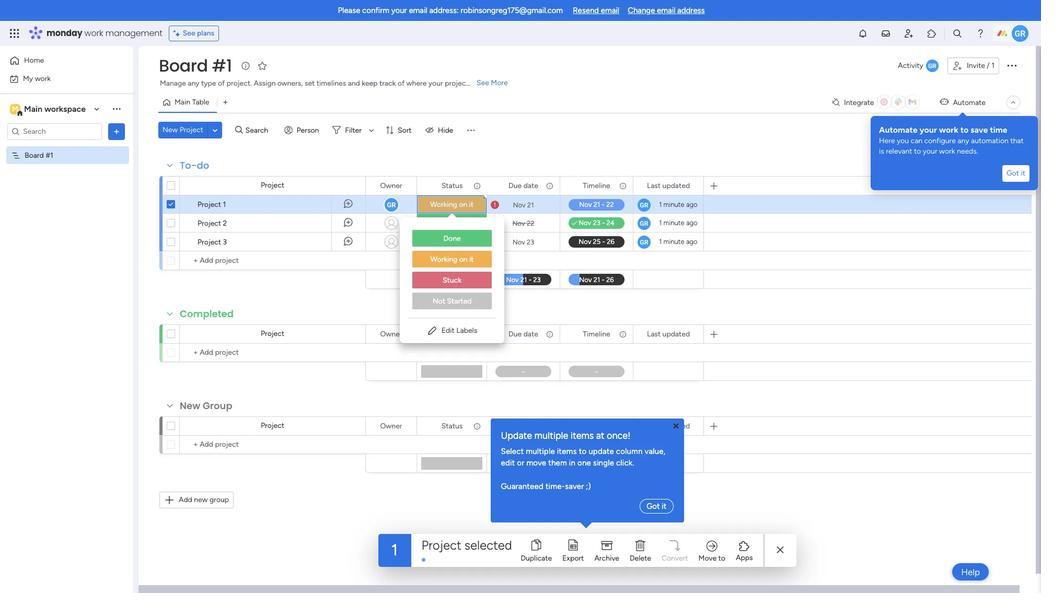 Task type: locate. For each thing, give the bounding box(es) containing it.
resend email
[[573, 6, 620, 15]]

1 horizontal spatial email
[[601, 6, 620, 15]]

select
[[501, 447, 524, 456]]

0 horizontal spatial email
[[409, 6, 428, 15]]

list box
[[400, 222, 504, 318]]

timeline
[[583, 181, 610, 190], [583, 330, 610, 338], [583, 422, 610, 431]]

1 email from the left
[[409, 6, 428, 15]]

activity
[[898, 61, 924, 70]]

2 owner field from the top
[[378, 329, 405, 340]]

main for main table
[[175, 98, 190, 107]]

items inside select multiple items to update column value, edit or move them in one single click.
[[557, 447, 577, 456]]

1 status from the top
[[442, 181, 463, 190]]

group
[[203, 399, 232, 412]]

1 horizontal spatial new
[[180, 399, 200, 412]]

1 minute ago
[[659, 201, 698, 209], [659, 219, 698, 227], [659, 238, 698, 246]]

1 on from the top
[[459, 200, 467, 209]]

1 vertical spatial got
[[647, 502, 660, 511]]

3 status field from the top
[[439, 421, 465, 432]]

stands.
[[471, 79, 494, 88]]

1 vertical spatial updated
[[663, 330, 690, 338]]

minute
[[664, 201, 685, 209], [664, 219, 685, 227], [664, 238, 685, 246]]

1 vertical spatial due
[[509, 330, 522, 338]]

1 last from the top
[[647, 181, 661, 190]]

Timeline field
[[580, 180, 613, 192], [580, 329, 613, 340], [580, 421, 613, 432]]

1 + add project text field from the top
[[185, 255, 361, 267]]

dapulse integrations image
[[832, 99, 840, 106]]

3 owner field from the top
[[378, 421, 405, 432]]

menu image
[[466, 125, 476, 135]]

1 vertical spatial multiple
[[526, 447, 555, 456]]

1 vertical spatial new
[[180, 399, 200, 412]]

see for see more
[[477, 78, 489, 87]]

status for to-do
[[442, 181, 463, 190]]

0 horizontal spatial see
[[183, 29, 195, 38]]

nov left 23
[[513, 238, 525, 246]]

2 vertical spatial status
[[442, 422, 463, 431]]

1 vertical spatial stuck
[[443, 276, 462, 285]]

1 vertical spatial on
[[459, 255, 468, 264]]

3 timeline field from the top
[[580, 421, 613, 432]]

updated
[[663, 181, 690, 190], [663, 330, 690, 338], [663, 422, 690, 431]]

1 horizontal spatial got it
[[1007, 169, 1026, 178]]

1 inside button
[[992, 61, 995, 70]]

1 vertical spatial + add project text field
[[185, 439, 361, 451]]

1 horizontal spatial of
[[398, 79, 405, 88]]

1 of from the left
[[218, 79, 225, 88]]

multiple inside select multiple items to update column value, edit or move them in one single click.
[[526, 447, 555, 456]]

updated for to-do
[[663, 181, 690, 190]]

done option
[[412, 230, 492, 247]]

2 vertical spatial ago
[[686, 238, 698, 246]]

any up "needs."
[[958, 136, 970, 145]]

0 vertical spatial due date field
[[506, 180, 541, 192]]

0 vertical spatial got it
[[1007, 169, 1026, 178]]

0 vertical spatial see
[[183, 29, 195, 38]]

0 vertical spatial #1
[[212, 54, 232, 77]]

automate up you
[[879, 125, 918, 135]]

edit labels
[[442, 326, 477, 335]]

automate inside automate your work to save time here you can configure any automation that is relevant to your work needs.
[[879, 125, 918, 135]]

invite members image
[[904, 28, 914, 39]]

0 vertical spatial timeline
[[583, 181, 610, 190]]

help image
[[976, 28, 986, 39]]

3 due from the top
[[509, 422, 522, 431]]

on inside option
[[459, 255, 468, 264]]

1 vertical spatial nov
[[513, 219, 525, 227]]

Search field
[[243, 123, 274, 137]]

needs.
[[957, 147, 978, 156]]

2 vertical spatial due date field
[[506, 421, 541, 432]]

2 vertical spatial timeline field
[[580, 421, 613, 432]]

#1 inside "list box"
[[46, 151, 53, 160]]

1 owner field from the top
[[378, 180, 405, 192]]

3 status from the top
[[442, 422, 463, 431]]

2 last from the top
[[647, 330, 661, 338]]

working up the done option
[[430, 200, 457, 209]]

working
[[430, 200, 457, 209], [430, 255, 458, 264]]

2 vertical spatial 1 minute ago
[[659, 238, 698, 246]]

2 vertical spatial nov
[[513, 238, 525, 246]]

0 vertical spatial automate
[[953, 98, 986, 107]]

New Group field
[[177, 399, 235, 413]]

status field for group
[[439, 421, 465, 432]]

0 vertical spatial got
[[1007, 169, 1019, 178]]

board #1 up type
[[159, 54, 232, 77]]

options image
[[1006, 59, 1018, 71]]

1 vertical spatial see
[[477, 78, 489, 87]]

see
[[183, 29, 195, 38], [477, 78, 489, 87]]

0 vertical spatial new
[[163, 125, 178, 134]]

where
[[407, 79, 427, 88]]

0 vertical spatial working
[[430, 200, 457, 209]]

1 vertical spatial board #1
[[25, 151, 53, 160]]

3 last from the top
[[647, 422, 661, 431]]

items up in
[[557, 447, 577, 456]]

see inside button
[[183, 29, 195, 38]]

1 updated from the top
[[663, 181, 690, 190]]

items for at
[[571, 430, 594, 441]]

due date for new group
[[509, 422, 538, 431]]

0 vertical spatial owner field
[[378, 180, 405, 192]]

2 vertical spatial due date
[[509, 422, 538, 431]]

0 vertical spatial last updated field
[[645, 180, 693, 192]]

robinsongreg175@gmail.com
[[461, 6, 563, 15]]

last updated field for to-do
[[645, 180, 693, 192]]

1 timeline field from the top
[[580, 180, 613, 192]]

new inside field
[[180, 399, 200, 412]]

#1
[[212, 54, 232, 77], [46, 151, 53, 160]]

time
[[990, 125, 1008, 135]]

apps image
[[927, 28, 937, 39]]

0 vertical spatial last updated
[[647, 181, 690, 190]]

2 vertical spatial last updated field
[[645, 421, 693, 432]]

project.
[[227, 79, 252, 88]]

of right track
[[398, 79, 405, 88]]

1 vertical spatial working on it
[[430, 255, 474, 264]]

on left v2 overdue deadline image in the left top of the page
[[459, 200, 467, 209]]

2 last updated from the top
[[647, 330, 690, 338]]

1 vertical spatial date
[[524, 330, 538, 338]]

board down search in workspace "field"
[[25, 151, 44, 160]]

2 due date field from the top
[[506, 329, 541, 340]]

time-
[[546, 482, 565, 491]]

email
[[409, 6, 428, 15], [601, 6, 620, 15], [657, 6, 676, 15]]

1 vertical spatial owner field
[[378, 329, 405, 340]]

0 vertical spatial items
[[571, 430, 594, 441]]

at
[[596, 430, 605, 441]]

0 vertical spatial status field
[[439, 180, 465, 192]]

to
[[961, 125, 969, 135], [914, 147, 921, 156], [579, 447, 587, 456], [719, 554, 726, 563]]

2 on from the top
[[459, 255, 468, 264]]

invite / 1 button
[[948, 58, 1000, 74]]

3 last updated from the top
[[647, 422, 690, 431]]

to down can
[[914, 147, 921, 156]]

main table
[[175, 98, 209, 107]]

1 horizontal spatial any
[[958, 136, 970, 145]]

see more link
[[476, 78, 509, 88]]

0 vertical spatial last
[[647, 181, 661, 190]]

1 vertical spatial minute
[[664, 219, 685, 227]]

owner for do
[[380, 181, 402, 190]]

select product image
[[9, 28, 20, 39]]

got for got it button
[[1007, 169, 1019, 178]]

on up stuck option
[[459, 255, 468, 264]]

3 due date field from the top
[[506, 421, 541, 432]]

got
[[1007, 169, 1019, 178], [647, 502, 660, 511]]

main right workspace icon
[[24, 104, 42, 114]]

3 email from the left
[[657, 6, 676, 15]]

status field for do
[[439, 180, 465, 192]]

1
[[992, 61, 995, 70], [223, 200, 226, 209], [659, 201, 662, 209], [659, 219, 662, 227], [659, 238, 662, 246], [391, 541, 398, 560]]

2 vertical spatial minute
[[664, 238, 685, 246]]

#1 down search in workspace "field"
[[46, 151, 53, 160]]

select multiple items to update column value, edit or move them in one single click.
[[501, 447, 666, 468]]

+ Add project text field
[[185, 255, 361, 267], [185, 439, 361, 451]]

board
[[159, 54, 208, 77], [25, 151, 44, 160]]

board inside "list box"
[[25, 151, 44, 160]]

2 last updated field from the top
[[645, 329, 693, 340]]

0 horizontal spatial main
[[24, 104, 42, 114]]

1 ago from the top
[[686, 201, 698, 209]]

any left type
[[188, 79, 199, 88]]

date
[[524, 181, 538, 190], [524, 330, 538, 338], [524, 422, 538, 431]]

items for to
[[557, 447, 577, 456]]

email left address:
[[409, 6, 428, 15]]

stuck up "working on it" option
[[443, 237, 461, 246]]

stuck
[[443, 237, 461, 246], [443, 276, 462, 285]]

management
[[105, 27, 162, 39]]

project 3
[[198, 238, 227, 247]]

1 date from the top
[[524, 181, 538, 190]]

is
[[879, 147, 884, 156]]

2 due from the top
[[509, 330, 522, 338]]

2 due date from the top
[[509, 330, 538, 338]]

0 vertical spatial due date
[[509, 181, 538, 190]]

show board description image
[[239, 61, 252, 71]]

guaranteed time-saver ;)
[[501, 482, 591, 491]]

board #1 inside "list box"
[[25, 151, 53, 160]]

due right labels
[[509, 330, 522, 338]]

got it for got it button
[[1007, 169, 1026, 178]]

0 vertical spatial + add project text field
[[185, 255, 361, 267]]

Due date field
[[506, 180, 541, 192], [506, 329, 541, 340], [506, 421, 541, 432]]

0 vertical spatial 1 minute ago
[[659, 201, 698, 209]]

0 horizontal spatial board #1
[[25, 151, 53, 160]]

1 horizontal spatial board #1
[[159, 54, 232, 77]]

2 vertical spatial date
[[524, 422, 538, 431]]

email for resend email
[[601, 6, 620, 15]]

1 vertical spatial last updated
[[647, 330, 690, 338]]

board #1 down search in workspace "field"
[[25, 151, 53, 160]]

working on it up the done option
[[430, 200, 474, 209]]

stuck option
[[412, 272, 492, 289]]

items left "at"
[[571, 430, 594, 441]]

delete
[[630, 554, 651, 563]]

main inside button
[[175, 98, 190, 107]]

1 vertical spatial automate
[[879, 125, 918, 135]]

home button
[[6, 52, 112, 69]]

1 last updated from the top
[[647, 181, 690, 190]]

2 vertical spatial last
[[647, 422, 661, 431]]

0 vertical spatial board #1
[[159, 54, 232, 77]]

last updated for to-do
[[647, 181, 690, 190]]

date for completed
[[524, 330, 538, 338]]

2 + add project text field from the top
[[185, 439, 361, 451]]

0 vertical spatial nov
[[513, 201, 526, 209]]

add to favorites image
[[257, 60, 267, 71]]

nov
[[513, 201, 526, 209], [513, 219, 525, 227], [513, 238, 525, 246]]

2 date from the top
[[524, 330, 538, 338]]

0 vertical spatial minute
[[664, 201, 685, 209]]

project
[[180, 125, 203, 134], [261, 181, 284, 190], [198, 200, 221, 209], [198, 219, 221, 228], [198, 238, 221, 247], [261, 329, 284, 338], [261, 421, 284, 430], [422, 538, 461, 553]]

got inside button
[[1007, 169, 1019, 178]]

1 last updated field from the top
[[645, 180, 693, 192]]

2 horizontal spatial email
[[657, 6, 676, 15]]

to inside select multiple items to update column value, edit or move them in one single click.
[[579, 447, 587, 456]]

0 horizontal spatial of
[[218, 79, 225, 88]]

not
[[433, 297, 445, 306]]

nov 21
[[513, 201, 534, 209]]

#1 up type
[[212, 54, 232, 77]]

0 horizontal spatial any
[[188, 79, 199, 88]]

option
[[0, 146, 133, 148]]

email right change
[[657, 6, 676, 15]]

new down the main table button
[[163, 125, 178, 134]]

project inside "new project" button
[[180, 125, 203, 134]]

Status field
[[439, 180, 465, 192], [439, 329, 465, 340], [439, 421, 465, 432]]

multiple
[[535, 430, 568, 441], [526, 447, 555, 456]]

3 date from the top
[[524, 422, 538, 431]]

0 vertical spatial due
[[509, 181, 522, 190]]

1 horizontal spatial board
[[159, 54, 208, 77]]

;)
[[586, 482, 591, 491]]

0 vertical spatial updated
[[663, 181, 690, 190]]

2 minute from the top
[[664, 219, 685, 227]]

main left table
[[175, 98, 190, 107]]

main inside workspace selection element
[[24, 104, 42, 114]]

Board #1 field
[[156, 54, 235, 77]]

1 vertical spatial #1
[[46, 151, 53, 160]]

1 vertical spatial last
[[647, 330, 661, 338]]

2 vertical spatial updated
[[663, 422, 690, 431]]

it
[[1021, 169, 1026, 178], [469, 200, 474, 209], [469, 255, 474, 264], [662, 502, 667, 511]]

sort button
[[381, 122, 418, 139]]

1 vertical spatial status
[[442, 330, 463, 338]]

your
[[391, 6, 407, 15], [429, 79, 443, 88], [920, 125, 937, 135], [923, 147, 938, 156]]

3 last updated field from the top
[[645, 421, 693, 432]]

2 of from the left
[[398, 79, 405, 88]]

1 horizontal spatial main
[[175, 98, 190, 107]]

Last updated field
[[645, 180, 693, 192], [645, 329, 693, 340], [645, 421, 693, 432]]

assign
[[254, 79, 276, 88]]

2 vertical spatial timeline
[[583, 422, 610, 431]]

change email address link
[[628, 6, 705, 15]]

owner for group
[[380, 422, 402, 431]]

set
[[305, 79, 315, 88]]

got for got it link
[[647, 502, 660, 511]]

0 vertical spatial on
[[459, 200, 467, 209]]

0 horizontal spatial got it
[[647, 502, 667, 511]]

status for new group
[[442, 422, 463, 431]]

see left plans
[[183, 29, 195, 38]]

see left more
[[477, 78, 489, 87]]

2 vertical spatial owner field
[[378, 421, 405, 432]]

0 horizontal spatial board
[[25, 151, 44, 160]]

nov left 21
[[513, 201, 526, 209]]

or
[[517, 458, 525, 468]]

0 vertical spatial owner
[[380, 181, 402, 190]]

confirm
[[362, 6, 390, 15]]

please confirm your email address: robinsongreg175@gmail.com
[[338, 6, 563, 15]]

in
[[569, 458, 576, 468]]

1 horizontal spatial got
[[1007, 169, 1019, 178]]

stuck up "not started" option
[[443, 276, 462, 285]]

1 vertical spatial timeline
[[583, 330, 610, 338]]

person
[[297, 126, 319, 135]]

2 owner from the top
[[380, 330, 402, 338]]

to left save
[[961, 125, 969, 135]]

dapulse checkmark sign image
[[572, 217, 578, 230]]

0 vertical spatial any
[[188, 79, 199, 88]]

to up one
[[579, 447, 587, 456]]

new inside button
[[163, 125, 178, 134]]

working up stuck option
[[430, 255, 458, 264]]

configure
[[925, 136, 956, 145]]

work right my at the top of page
[[35, 74, 51, 83]]

due up select
[[509, 422, 522, 431]]

1 vertical spatial timeline field
[[580, 329, 613, 340]]

project
[[445, 79, 469, 88]]

1 vertical spatial owner
[[380, 330, 402, 338]]

automate right autopilot image
[[953, 98, 986, 107]]

column information image
[[473, 182, 481, 190], [473, 330, 481, 338], [546, 330, 554, 338], [473, 422, 481, 431]]

1 vertical spatial working
[[430, 255, 458, 264]]

2 stuck from the top
[[443, 276, 462, 285]]

2 timeline field from the top
[[580, 329, 613, 340]]

board up manage
[[159, 54, 208, 77]]

to-do
[[180, 159, 209, 172]]

2 updated from the top
[[663, 330, 690, 338]]

2 vertical spatial status field
[[439, 421, 465, 432]]

21
[[527, 201, 534, 209]]

0 vertical spatial date
[[524, 181, 538, 190]]

column information image
[[546, 182, 554, 190], [619, 182, 627, 190], [619, 330, 627, 338], [546, 422, 554, 431], [619, 422, 627, 431]]

project selected
[[422, 538, 512, 553]]

last updated for new group
[[647, 422, 690, 431]]

due date field for completed
[[506, 329, 541, 340]]

1 vertical spatial last updated field
[[645, 329, 693, 340]]

0 vertical spatial timeline field
[[580, 180, 613, 192]]

board #1
[[159, 54, 232, 77], [25, 151, 53, 160]]

nov left '22'
[[513, 219, 525, 227]]

2 vertical spatial due
[[509, 422, 522, 431]]

owner field for to-do
[[378, 180, 405, 192]]

move
[[527, 458, 546, 468]]

due
[[509, 181, 522, 190], [509, 330, 522, 338], [509, 422, 522, 431]]

1 horizontal spatial automate
[[953, 98, 986, 107]]

new left group
[[180, 399, 200, 412]]

email right resend
[[601, 6, 620, 15]]

1 horizontal spatial see
[[477, 78, 489, 87]]

2 vertical spatial last updated
[[647, 422, 690, 431]]

3 owner from the top
[[380, 422, 402, 431]]

working on it inside option
[[430, 255, 474, 264]]

it inside option
[[469, 255, 474, 264]]

0 horizontal spatial automate
[[879, 125, 918, 135]]

workspace
[[44, 104, 86, 114]]

0 horizontal spatial got
[[647, 502, 660, 511]]

move to
[[699, 554, 726, 563]]

1 status field from the top
[[439, 180, 465, 192]]

0 vertical spatial ago
[[686, 201, 698, 209]]

got it
[[1007, 169, 1026, 178], [647, 502, 667, 511]]

1 vertical spatial board
[[25, 151, 44, 160]]

multiple up move
[[526, 447, 555, 456]]

working on it up stuck option
[[430, 255, 474, 264]]

table
[[192, 98, 209, 107]]

2 email from the left
[[601, 6, 620, 15]]

got it inside button
[[1007, 169, 1026, 178]]

due up nov 21
[[509, 181, 522, 190]]

0 horizontal spatial new
[[163, 125, 178, 134]]

change
[[628, 6, 655, 15]]

1 owner from the top
[[380, 181, 402, 190]]

multiple up them
[[535, 430, 568, 441]]

1 vertical spatial items
[[557, 447, 577, 456]]

3 timeline from the top
[[583, 422, 610, 431]]

2 status field from the top
[[439, 329, 465, 340]]

automate
[[953, 98, 986, 107], [879, 125, 918, 135]]

items
[[571, 430, 594, 441], [557, 447, 577, 456]]

3 updated from the top
[[663, 422, 690, 431]]

owner
[[380, 181, 402, 190], [380, 330, 402, 338], [380, 422, 402, 431]]

1 due date from the top
[[509, 181, 538, 190]]

1 vertical spatial ago
[[686, 219, 698, 227]]

main for main workspace
[[24, 104, 42, 114]]

not started option
[[412, 293, 492, 309]]

multiple for select
[[526, 447, 555, 456]]

Owner field
[[378, 180, 405, 192], [378, 329, 405, 340], [378, 421, 405, 432]]

2 vertical spatial owner
[[380, 422, 402, 431]]

of right type
[[218, 79, 225, 88]]

nov 22
[[513, 219, 535, 227]]

0 vertical spatial multiple
[[535, 430, 568, 441]]

3 due date from the top
[[509, 422, 538, 431]]

new for new project
[[163, 125, 178, 134]]

last updated
[[647, 181, 690, 190], [647, 330, 690, 338], [647, 422, 690, 431]]



Task type: vqa. For each thing, say whether or not it's contained in the screenshot.
3rd "UPDATED" from the bottom
yes



Task type: describe. For each thing, give the bounding box(es) containing it.
add
[[179, 496, 192, 504]]

3 ago from the top
[[686, 238, 698, 246]]

it inside button
[[1021, 169, 1026, 178]]

working on it option
[[412, 251, 492, 268]]

workspace options image
[[111, 104, 122, 114]]

main table button
[[158, 94, 217, 111]]

due for new group
[[509, 422, 522, 431]]

work right the monday
[[84, 27, 103, 39]]

plans
[[197, 29, 214, 38]]

selected
[[465, 538, 512, 553]]

project 2
[[198, 219, 227, 228]]

list box containing done
[[400, 222, 504, 318]]

1 due date field from the top
[[506, 180, 541, 192]]

see for see plans
[[183, 29, 195, 38]]

address
[[678, 6, 705, 15]]

guaranteed
[[501, 482, 544, 491]]

0 vertical spatial working on it
[[430, 200, 474, 209]]

manage any type of project. assign owners, set timelines and keep track of where your project stands.
[[160, 79, 494, 88]]

new project button
[[158, 122, 207, 139]]

see plans
[[183, 29, 214, 38]]

last for group
[[647, 422, 661, 431]]

integrate
[[844, 98, 874, 107]]

filter
[[345, 126, 362, 135]]

your right "where"
[[429, 79, 443, 88]]

automate for automate your work to save time here you can configure any automation that is relevant to your work needs.
[[879, 125, 918, 135]]

1 stuck from the top
[[443, 237, 461, 246]]

home
[[24, 56, 44, 65]]

collapse board header image
[[1009, 98, 1018, 107]]

multiple for update
[[535, 430, 568, 441]]

relevant
[[886, 147, 913, 156]]

edit labels button
[[408, 323, 496, 339]]

help button
[[953, 564, 989, 581]]

update
[[589, 447, 614, 456]]

hide button
[[421, 122, 460, 139]]

owners,
[[277, 79, 303, 88]]

automate your work to save time heading
[[879, 124, 1030, 136]]

new project
[[163, 125, 203, 134]]

last updated field for new group
[[645, 421, 693, 432]]

last for do
[[647, 181, 661, 190]]

edit
[[501, 458, 515, 468]]

invite / 1
[[967, 61, 995, 70]]

work inside button
[[35, 74, 51, 83]]

timelines
[[317, 79, 346, 88]]

board #1 list box
[[0, 144, 133, 305]]

any inside automate your work to save time here you can configure any automation that is relevant to your work needs.
[[958, 136, 970, 145]]

2 timeline from the top
[[583, 330, 610, 338]]

/
[[987, 61, 990, 70]]

and
[[348, 79, 360, 88]]

resend
[[573, 6, 599, 15]]

got it link
[[640, 499, 674, 514]]

notifications image
[[858, 28, 868, 39]]

new group
[[180, 399, 232, 412]]

activity button
[[894, 58, 944, 74]]

invite
[[967, 61, 985, 70]]

one
[[578, 458, 591, 468]]

v2 overdue deadline image
[[491, 200, 499, 210]]

new for new group
[[180, 399, 200, 412]]

got it for got it link
[[647, 502, 667, 511]]

inbox image
[[881, 28, 891, 39]]

+ Add project text field
[[185, 347, 361, 359]]

due date for completed
[[509, 330, 538, 338]]

monday
[[47, 27, 82, 39]]

2 status from the top
[[442, 330, 463, 338]]

resend email link
[[573, 6, 620, 15]]

v2 search image
[[235, 124, 243, 136]]

convert
[[662, 554, 688, 563]]

edit
[[442, 326, 455, 335]]

update
[[501, 430, 532, 441]]

Completed field
[[177, 307, 236, 321]]

2
[[223, 219, 227, 228]]

done
[[444, 234, 461, 243]]

person button
[[280, 122, 325, 139]]

track
[[379, 79, 396, 88]]

automate for automate
[[953, 98, 986, 107]]

workspace image
[[10, 103, 20, 115]]

automate your work to save time here you can configure any automation that is relevant to your work needs.
[[879, 125, 1024, 156]]

add view image
[[223, 99, 228, 106]]

angle down image
[[213, 126, 218, 134]]

not started
[[433, 297, 472, 306]]

1 horizontal spatial #1
[[212, 54, 232, 77]]

here
[[879, 136, 895, 145]]

your up can
[[920, 125, 937, 135]]

automation
[[971, 136, 1009, 145]]

got it button
[[1003, 165, 1030, 182]]

email for change email address
[[657, 6, 676, 15]]

see more
[[477, 78, 508, 87]]

my work
[[23, 74, 51, 83]]

due date field for new group
[[506, 421, 541, 432]]

due for completed
[[509, 330, 522, 338]]

to right move
[[719, 554, 726, 563]]

more
[[491, 78, 508, 87]]

greg robinson image
[[1012, 25, 1029, 42]]

workspace selection element
[[10, 103, 87, 116]]

0 vertical spatial board
[[159, 54, 208, 77]]

stuck inside option
[[443, 276, 462, 285]]

column
[[616, 447, 643, 456]]

2 1 minute ago from the top
[[659, 219, 698, 227]]

1 due from the top
[[509, 181, 522, 190]]

date for new group
[[524, 422, 538, 431]]

3 minute from the top
[[664, 238, 685, 246]]

main workspace
[[24, 104, 86, 114]]

options image
[[111, 126, 122, 137]]

1 1 minute ago from the top
[[659, 201, 698, 209]]

you
[[897, 136, 909, 145]]

keep
[[362, 79, 378, 88]]

2 ago from the top
[[686, 219, 698, 227]]

single
[[593, 458, 614, 468]]

nov 23
[[513, 238, 534, 246]]

your right confirm
[[391, 6, 407, 15]]

owner field for new group
[[378, 421, 405, 432]]

your down configure
[[923, 147, 938, 156]]

once!
[[607, 430, 631, 441]]

updated for new group
[[663, 422, 690, 431]]

address:
[[429, 6, 459, 15]]

search everything image
[[953, 28, 963, 39]]

work up configure
[[939, 125, 959, 135]]

arrow down image
[[365, 124, 378, 136]]

nov for nov 23
[[513, 238, 525, 246]]

please
[[338, 6, 360, 15]]

v2 done deadline image
[[491, 218, 499, 228]]

work down configure
[[939, 147, 955, 156]]

working inside option
[[430, 255, 458, 264]]

filter button
[[328, 122, 378, 139]]

update multiple items at once!
[[501, 430, 631, 441]]

that
[[1011, 136, 1024, 145]]

help
[[961, 567, 980, 577]]

sort
[[398, 126, 412, 135]]

autopilot image
[[940, 95, 949, 109]]

labels
[[457, 326, 477, 335]]

1 timeline from the top
[[583, 181, 610, 190]]

Search in workspace field
[[22, 125, 87, 137]]

3 1 minute ago from the top
[[659, 238, 698, 246]]

my work button
[[6, 70, 112, 87]]

add new group
[[179, 496, 229, 504]]

nov for nov 21
[[513, 201, 526, 209]]

3
[[223, 238, 227, 247]]

completed
[[180, 307, 234, 320]]

save
[[971, 125, 988, 135]]

my
[[23, 74, 33, 83]]

1 minute from the top
[[664, 201, 685, 209]]

nov for nov 22
[[513, 219, 525, 227]]

to-
[[180, 159, 197, 172]]

archive
[[595, 554, 619, 563]]

saver
[[565, 482, 584, 491]]

To-do field
[[177, 159, 212, 173]]



